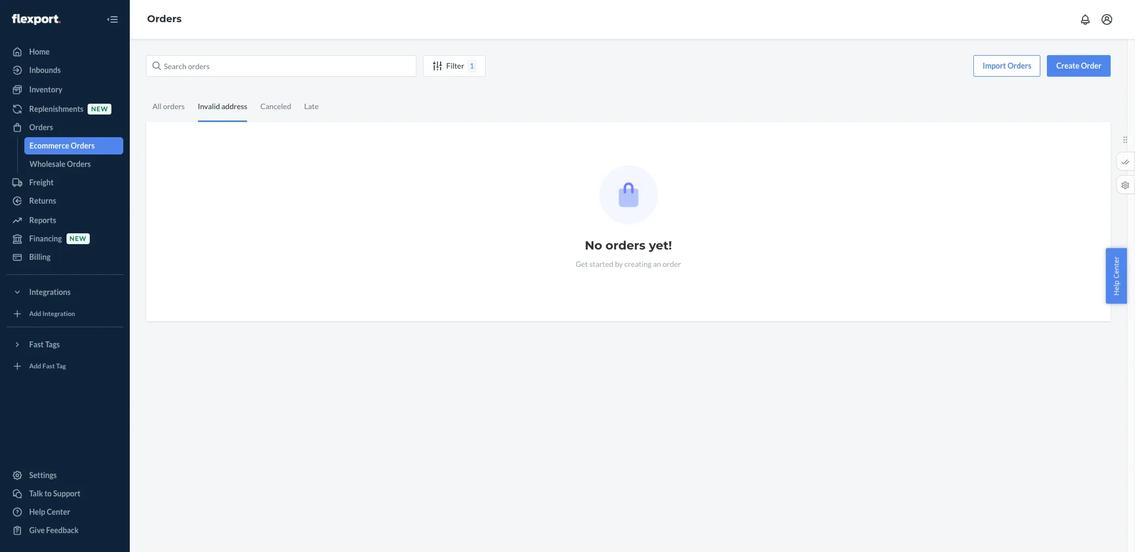 Task type: describe. For each thing, give the bounding box(es) containing it.
creating
[[625, 260, 652, 269]]

add for add fast tag
[[29, 363, 41, 371]]

freight link
[[6, 174, 123, 191]]

open notifications image
[[1079, 13, 1092, 26]]

empty list image
[[599, 166, 658, 224]]

integrations button
[[6, 284, 123, 301]]

add integration
[[29, 310, 75, 318]]

flexport logo image
[[12, 14, 60, 25]]

orders for all
[[163, 102, 185, 111]]

import
[[983, 61, 1006, 70]]

filter
[[446, 61, 464, 70]]

ecommerce
[[29, 141, 69, 150]]

ecommerce orders
[[29, 141, 95, 150]]

an
[[653, 260, 661, 269]]

tags
[[45, 340, 60, 349]]

orders for no
[[606, 239, 646, 253]]

orders for wholesale orders
[[67, 160, 91, 169]]

add for add integration
[[29, 310, 41, 318]]

1
[[470, 61, 474, 70]]

orders for ecommerce orders
[[71, 141, 95, 150]]

replenishments
[[29, 104, 84, 114]]

tag
[[56, 363, 66, 371]]

billing link
[[6, 249, 123, 266]]

billing
[[29, 253, 51, 262]]

inventory
[[29, 85, 62, 94]]

wholesale orders
[[29, 160, 91, 169]]

orders up ecommerce
[[29, 123, 53, 132]]

no orders yet!
[[585, 239, 672, 253]]

1 vertical spatial center
[[47, 508, 70, 517]]

inventory link
[[6, 81, 123, 98]]

reports link
[[6, 212, 123, 229]]

import orders button
[[974, 55, 1041, 77]]

add fast tag
[[29, 363, 66, 371]]

address
[[222, 102, 247, 111]]

1 horizontal spatial orders link
[[147, 13, 182, 25]]

order
[[1081, 61, 1102, 70]]

filter 1
[[446, 61, 474, 70]]

settings
[[29, 471, 57, 480]]

new for financing
[[70, 235, 87, 243]]

create order
[[1057, 61, 1102, 70]]

give feedback
[[29, 526, 79, 536]]

inbounds link
[[6, 62, 123, 79]]

get started by creating an order
[[576, 260, 681, 269]]

support
[[53, 490, 80, 499]]

1 vertical spatial fast
[[42, 363, 55, 371]]

help center button
[[1106, 249, 1127, 304]]

help center link
[[6, 504, 123, 521]]

all
[[153, 102, 162, 111]]

1 vertical spatial orders link
[[6, 119, 123, 136]]

home
[[29, 47, 50, 56]]

by
[[615, 260, 623, 269]]

started
[[590, 260, 614, 269]]

canceled
[[260, 102, 291, 111]]

fast tags button
[[6, 336, 123, 354]]

to
[[44, 490, 52, 499]]

talk to support button
[[6, 486, 123, 503]]



Task type: vqa. For each thing, say whether or not it's contained in the screenshot.
learn how
no



Task type: locate. For each thing, give the bounding box(es) containing it.
open account menu image
[[1101, 13, 1114, 26]]

center inside button
[[1112, 257, 1122, 279]]

1 vertical spatial help center
[[29, 508, 70, 517]]

fast left the "tags"
[[29, 340, 44, 349]]

0 vertical spatial help center
[[1112, 257, 1122, 296]]

1 vertical spatial add
[[29, 363, 41, 371]]

1 horizontal spatial orders
[[606, 239, 646, 253]]

help inside button
[[1112, 281, 1122, 296]]

orders link up search icon on the left of page
[[147, 13, 182, 25]]

order
[[663, 260, 681, 269]]

no
[[585, 239, 602, 253]]

add down fast tags
[[29, 363, 41, 371]]

add inside "link"
[[29, 310, 41, 318]]

add
[[29, 310, 41, 318], [29, 363, 41, 371]]

fast left "tag"
[[42, 363, 55, 371]]

0 vertical spatial add
[[29, 310, 41, 318]]

orders right import
[[1008, 61, 1032, 70]]

1 horizontal spatial center
[[1112, 257, 1122, 279]]

1 vertical spatial help
[[29, 508, 45, 517]]

help center inside button
[[1112, 257, 1122, 296]]

settings link
[[6, 467, 123, 485]]

search image
[[153, 62, 161, 70]]

add fast tag link
[[6, 358, 123, 375]]

import orders
[[983, 61, 1032, 70]]

orders up search icon on the left of page
[[147, 13, 182, 25]]

orders up get started by creating an order
[[606, 239, 646, 253]]

fast tags
[[29, 340, 60, 349]]

center
[[1112, 257, 1122, 279], [47, 508, 70, 517]]

close navigation image
[[106, 13, 119, 26]]

orders link up ecommerce orders
[[6, 119, 123, 136]]

all orders
[[153, 102, 185, 111]]

fast inside dropdown button
[[29, 340, 44, 349]]

fast
[[29, 340, 44, 349], [42, 363, 55, 371]]

yet!
[[649, 239, 672, 253]]

create
[[1057, 61, 1080, 70]]

late
[[304, 102, 319, 111]]

1 vertical spatial orders
[[606, 239, 646, 253]]

0 vertical spatial center
[[1112, 257, 1122, 279]]

2 add from the top
[[29, 363, 41, 371]]

orders for import orders
[[1008, 61, 1032, 70]]

orders up wholesale orders link
[[71, 141, 95, 150]]

0 vertical spatial orders
[[163, 102, 185, 111]]

reports
[[29, 216, 56, 225]]

0 vertical spatial new
[[91, 105, 108, 113]]

0 horizontal spatial help center
[[29, 508, 70, 517]]

invalid address
[[198, 102, 247, 111]]

wholesale orders link
[[24, 156, 123, 173]]

0 horizontal spatial center
[[47, 508, 70, 517]]

1 add from the top
[[29, 310, 41, 318]]

help
[[1112, 281, 1122, 296], [29, 508, 45, 517]]

wholesale
[[29, 160, 65, 169]]

help center
[[1112, 257, 1122, 296], [29, 508, 70, 517]]

talk
[[29, 490, 43, 499]]

orders
[[147, 13, 182, 25], [1008, 61, 1032, 70], [29, 123, 53, 132], [71, 141, 95, 150], [67, 160, 91, 169]]

0 vertical spatial help
[[1112, 281, 1122, 296]]

orders link
[[147, 13, 182, 25], [6, 119, 123, 136]]

orders inside button
[[1008, 61, 1032, 70]]

1 vertical spatial new
[[70, 235, 87, 243]]

0 horizontal spatial help
[[29, 508, 45, 517]]

integrations
[[29, 288, 71, 297]]

new for replenishments
[[91, 105, 108, 113]]

returns
[[29, 196, 56, 206]]

0 vertical spatial fast
[[29, 340, 44, 349]]

new down reports link
[[70, 235, 87, 243]]

add integration link
[[6, 306, 123, 323]]

new
[[91, 105, 108, 113], [70, 235, 87, 243]]

0 horizontal spatial orders
[[163, 102, 185, 111]]

create order link
[[1047, 55, 1111, 77]]

1 horizontal spatial help
[[1112, 281, 1122, 296]]

0 vertical spatial orders link
[[147, 13, 182, 25]]

give feedback button
[[6, 523, 123, 540]]

returns link
[[6, 193, 123, 210]]

0 horizontal spatial new
[[70, 235, 87, 243]]

feedback
[[46, 526, 79, 536]]

invalid
[[198, 102, 220, 111]]

inbounds
[[29, 65, 61, 75]]

home link
[[6, 43, 123, 61]]

1 horizontal spatial new
[[91, 105, 108, 113]]

new down inventory link
[[91, 105, 108, 113]]

Search orders text field
[[146, 55, 417, 77]]

get
[[576, 260, 588, 269]]

talk to support
[[29, 490, 80, 499]]

ecommerce orders link
[[24, 137, 123, 155]]

give
[[29, 526, 45, 536]]

integration
[[42, 310, 75, 318]]

orders
[[163, 102, 185, 111], [606, 239, 646, 253]]

1 horizontal spatial help center
[[1112, 257, 1122, 296]]

orders right all
[[163, 102, 185, 111]]

add left integration
[[29, 310, 41, 318]]

freight
[[29, 178, 54, 187]]

orders down ecommerce orders link
[[67, 160, 91, 169]]

0 horizontal spatial orders link
[[6, 119, 123, 136]]

financing
[[29, 234, 62, 243]]



